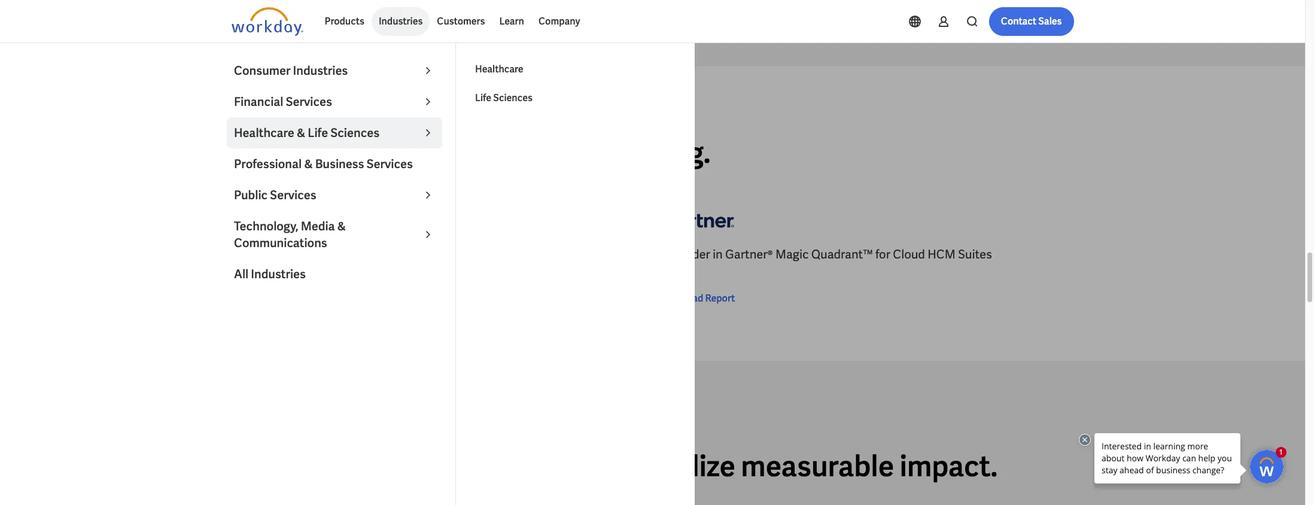 Task type: vqa. For each thing, say whether or not it's contained in the screenshot.
Industries list
no



Task type: describe. For each thing, give the bounding box(es) containing it.
life inside "link"
[[475, 92, 491, 104]]

public services
[[234, 187, 316, 203]]

consumer industries
[[234, 63, 348, 78]]

& for life
[[297, 125, 305, 141]]

sciences inside life sciences "link"
[[493, 92, 533, 104]]

hcm
[[928, 247, 955, 262]]

analysts
[[258, 106, 300, 116]]

quadrant™ inside a leader in 2023 gartner® magic quadrant™ for cloud erp for service- centric enterprises
[[409, 247, 471, 262]]

financial services
[[234, 94, 332, 110]]

business
[[315, 156, 364, 172]]

gartner image for 2023
[[231, 203, 303, 237]]

finance,
[[374, 134, 478, 171]]

a for a leader in finance, hr, and planning.
[[231, 134, 251, 171]]

report
[[705, 292, 735, 305]]

technology, media & communications button
[[227, 211, 442, 259]]

technology, media & communications
[[234, 218, 346, 251]]

learn
[[499, 15, 524, 28]]

all
[[234, 266, 248, 282]]

sciences inside 'healthcare & life sciences' dropdown button
[[330, 125, 379, 141]]

what analysts say
[[231, 106, 317, 116]]

realize
[[650, 448, 735, 485]]

technology,
[[234, 218, 298, 234]]

professional
[[234, 156, 302, 172]]

life inside dropdown button
[[308, 125, 328, 141]]

products button
[[317, 7, 372, 36]]

a leader in gartner® magic quadrant™ for cloud hcm suites
[[662, 247, 992, 262]]

3 for from the left
[[875, 247, 890, 262]]

a for a leader in gartner® magic quadrant™ for cloud hcm suites
[[662, 247, 670, 262]]

leader
[[257, 134, 339, 171]]

a for a leader in 2023 gartner® magic quadrant™ for cloud erp for service- centric enterprises
[[231, 247, 240, 262]]

professional & business services
[[234, 156, 413, 172]]

what
[[231, 106, 256, 116]]

2 quadrant™ from the left
[[811, 247, 873, 262]]

healthcare & life sciences
[[234, 125, 379, 141]]

industries inside dropdown button
[[379, 15, 423, 28]]

industries button
[[372, 7, 430, 36]]

life sciences
[[475, 92, 533, 104]]

go to the homepage image
[[231, 7, 303, 36]]

consumer industries button
[[227, 55, 442, 86]]

and
[[535, 134, 584, 171]]

professional & business services link
[[227, 148, 442, 180]]

communications
[[234, 235, 327, 251]]



Task type: locate. For each thing, give the bounding box(es) containing it.
1 horizontal spatial for
[[550, 247, 565, 262]]

for
[[473, 247, 488, 262], [550, 247, 565, 262], [875, 247, 890, 262]]

for left the erp
[[473, 247, 488, 262]]

healthcare for healthcare
[[475, 63, 523, 75]]

in for finance,
[[345, 134, 369, 171]]

healthcare link
[[468, 55, 683, 84]]

company button
[[531, 7, 587, 36]]

0 horizontal spatial gartner image
[[231, 203, 303, 237]]

service-
[[567, 247, 611, 262]]

0 vertical spatial life
[[475, 92, 491, 104]]

for right the erp
[[550, 247, 565, 262]]

1 quadrant™ from the left
[[409, 247, 471, 262]]

2 horizontal spatial for
[[875, 247, 890, 262]]

public
[[234, 187, 268, 203]]

1 vertical spatial services
[[366, 156, 413, 172]]

2 gartner® from the left
[[725, 247, 773, 262]]

in up "report"
[[713, 247, 723, 262]]

services inside dropdown button
[[270, 187, 316, 203]]

cloud left hcm
[[893, 247, 925, 262]]

2 vertical spatial services
[[270, 187, 316, 203]]

& down healthcare & life sciences
[[304, 156, 313, 172]]

leader for a leader in gartner® magic quadrant™ for cloud hcm suites
[[673, 247, 710, 262]]

industries for consumer industries
[[293, 63, 348, 78]]

magic
[[373, 247, 406, 262], [776, 247, 809, 262]]

read report link
[[662, 292, 735, 306]]

read
[[681, 292, 703, 305]]

1 vertical spatial healthcare
[[234, 125, 294, 141]]

& right media
[[337, 218, 346, 234]]

industries right products
[[379, 15, 423, 28]]

2 horizontal spatial in
[[713, 247, 723, 262]]

in for gartner®
[[713, 247, 723, 262]]

life sciences link
[[468, 84, 683, 113]]

healthcare inside dropdown button
[[234, 125, 294, 141]]

& down 'say'
[[297, 125, 305, 141]]

gartner® up "report"
[[725, 247, 773, 262]]

2 for from the left
[[550, 247, 565, 262]]

companies
[[231, 448, 379, 485]]

healthcare down what analysts say at the top left of page
[[234, 125, 294, 141]]

2 magic from the left
[[776, 247, 809, 262]]

contact sales
[[1001, 15, 1062, 28]]

0 horizontal spatial life
[[308, 125, 328, 141]]

media
[[301, 218, 335, 234]]

gartner image
[[231, 203, 303, 237], [662, 203, 734, 237]]

gartner® right 2023
[[323, 247, 371, 262]]

0 vertical spatial &
[[297, 125, 305, 141]]

&
[[297, 125, 305, 141], [304, 156, 313, 172], [337, 218, 346, 234]]

measurable
[[741, 448, 894, 485]]

1 magic from the left
[[373, 247, 406, 262]]

industries
[[514, 448, 644, 485]]

cloud inside a leader in 2023 gartner® magic quadrant™ for cloud erp for service- centric enterprises
[[491, 247, 523, 262]]

life up a leader in finance, hr, and planning.
[[475, 92, 491, 104]]

2 cloud from the left
[[893, 247, 925, 262]]

1 cloud from the left
[[491, 247, 523, 262]]

leader
[[242, 247, 279, 262], [673, 247, 710, 262]]

in
[[345, 134, 369, 171], [282, 247, 292, 262], [713, 247, 723, 262]]

company
[[539, 15, 580, 28]]

0 horizontal spatial cloud
[[491, 247, 523, 262]]

a up all
[[231, 247, 240, 262]]

products
[[325, 15, 364, 28]]

2 leader from the left
[[673, 247, 710, 262]]

customers
[[437, 15, 485, 28]]

healthcare
[[475, 63, 523, 75], [234, 125, 294, 141]]

in up public services dropdown button
[[345, 134, 369, 171]]

cloud
[[491, 247, 523, 262], [893, 247, 925, 262]]

financial services button
[[227, 86, 442, 117]]

2 vertical spatial industries
[[251, 266, 306, 282]]

1 vertical spatial &
[[304, 156, 313, 172]]

1 horizontal spatial sciences
[[493, 92, 533, 104]]

in for 2023
[[282, 247, 292, 262]]

planning.
[[590, 134, 711, 171]]

a inside a leader in 2023 gartner® magic quadrant™ for cloud erp for service- centric enterprises
[[231, 247, 240, 262]]

0 horizontal spatial gartner®
[[323, 247, 371, 262]]

0 horizontal spatial healthcare
[[234, 125, 294, 141]]

sales
[[1038, 15, 1062, 28]]

gartner®
[[323, 247, 371, 262], [725, 247, 773, 262]]

1 for from the left
[[473, 247, 488, 262]]

a leader in finance, hr, and planning.
[[231, 134, 711, 171]]

0 horizontal spatial leader
[[242, 247, 279, 262]]

impact.
[[900, 448, 998, 485]]

a down what
[[231, 134, 251, 171]]

a
[[231, 134, 251, 171], [231, 247, 240, 262], [662, 247, 670, 262]]

0 horizontal spatial magic
[[373, 247, 406, 262]]

life
[[475, 92, 491, 104], [308, 125, 328, 141]]

customers button
[[430, 7, 492, 36]]

0 vertical spatial industries
[[379, 15, 423, 28]]

consumer
[[234, 63, 291, 78]]

companies across all industries realize measurable impact.
[[231, 448, 998, 485]]

a leader in 2023 gartner® magic quadrant™ for cloud erp for service- centric enterprises
[[231, 247, 611, 279]]

healthcare & life sciences button
[[227, 117, 442, 148]]

services inside dropdown button
[[286, 94, 332, 110]]

1 vertical spatial life
[[308, 125, 328, 141]]

services up technology, media & communications
[[270, 187, 316, 203]]

in inside a leader in 2023 gartner® magic quadrant™ for cloud erp for service- centric enterprises
[[282, 247, 292, 262]]

1 gartner image from the left
[[231, 203, 303, 237]]

say
[[302, 106, 317, 116]]

1 horizontal spatial cloud
[[893, 247, 925, 262]]

contact
[[1001, 15, 1037, 28]]

in left 2023
[[282, 247, 292, 262]]

1 vertical spatial industries
[[293, 63, 348, 78]]

1 horizontal spatial leader
[[673, 247, 710, 262]]

services for public services
[[270, 187, 316, 203]]

life down 'say'
[[308, 125, 328, 141]]

1 horizontal spatial life
[[475, 92, 491, 104]]

gartner image for gartner®
[[662, 203, 734, 237]]

leader for a leader in 2023 gartner® magic quadrant™ for cloud erp for service- centric enterprises
[[242, 247, 279, 262]]

cloud left the erp
[[491, 247, 523, 262]]

1 horizontal spatial healthcare
[[475, 63, 523, 75]]

1 vertical spatial sciences
[[330, 125, 379, 141]]

healthcare for healthcare & life sciences
[[234, 125, 294, 141]]

industries
[[379, 15, 423, 28], [293, 63, 348, 78], [251, 266, 306, 282]]

magic inside a leader in 2023 gartner® magic quadrant™ for cloud erp for service- centric enterprises
[[373, 247, 406, 262]]

healthcare up life sciences
[[475, 63, 523, 75]]

2023
[[294, 247, 320, 262]]

1 horizontal spatial gartner®
[[725, 247, 773, 262]]

leader up read
[[673, 247, 710, 262]]

sciences
[[493, 92, 533, 104], [330, 125, 379, 141]]

services
[[286, 94, 332, 110], [366, 156, 413, 172], [270, 187, 316, 203]]

2 gartner image from the left
[[662, 203, 734, 237]]

centric
[[231, 264, 271, 279]]

industries up the financial services dropdown button
[[293, 63, 348, 78]]

services for financial services
[[286, 94, 332, 110]]

public services button
[[227, 180, 442, 211]]

2 vertical spatial &
[[337, 218, 346, 234]]

read report
[[681, 292, 735, 305]]

services up healthcare & life sciences
[[286, 94, 332, 110]]

learn button
[[492, 7, 531, 36]]

hr,
[[483, 134, 529, 171]]

0 horizontal spatial in
[[282, 247, 292, 262]]

& inside 'healthcare & life sciences' dropdown button
[[297, 125, 305, 141]]

financial
[[234, 94, 283, 110]]

industries for all industries
[[251, 266, 306, 282]]

leader inside a leader in 2023 gartner® magic quadrant™ for cloud erp for service- centric enterprises
[[242, 247, 279, 262]]

leader up centric at the left of the page
[[242, 247, 279, 262]]

all
[[477, 448, 508, 485]]

across
[[385, 448, 472, 485]]

0 horizontal spatial sciences
[[330, 125, 379, 141]]

for left hcm
[[875, 247, 890, 262]]

0 vertical spatial services
[[286, 94, 332, 110]]

all industries
[[234, 266, 306, 282]]

1 horizontal spatial in
[[345, 134, 369, 171]]

contact sales link
[[989, 7, 1074, 36]]

quadrant™
[[409, 247, 471, 262], [811, 247, 873, 262]]

enterprises
[[274, 264, 336, 279]]

0 horizontal spatial quadrant™
[[409, 247, 471, 262]]

services right business
[[366, 156, 413, 172]]

1 horizontal spatial gartner image
[[662, 203, 734, 237]]

a up read report link
[[662, 247, 670, 262]]

erp
[[525, 247, 547, 262]]

0 horizontal spatial for
[[473, 247, 488, 262]]

1 gartner® from the left
[[323, 247, 371, 262]]

& inside technology, media & communications
[[337, 218, 346, 234]]

& for business
[[304, 156, 313, 172]]

suites
[[958, 247, 992, 262]]

gartner® inside a leader in 2023 gartner® magic quadrant™ for cloud erp for service- centric enterprises
[[323, 247, 371, 262]]

industries down the communications
[[251, 266, 306, 282]]

1 horizontal spatial magic
[[776, 247, 809, 262]]

& inside "professional & business services" link
[[304, 156, 313, 172]]

sciences up hr,
[[493, 92, 533, 104]]

1 leader from the left
[[242, 247, 279, 262]]

1 horizontal spatial quadrant™
[[811, 247, 873, 262]]

0 vertical spatial healthcare
[[475, 63, 523, 75]]

industries inside dropdown button
[[293, 63, 348, 78]]

0 vertical spatial sciences
[[493, 92, 533, 104]]

sciences up business
[[330, 125, 379, 141]]

all industries link
[[227, 259, 442, 290]]



